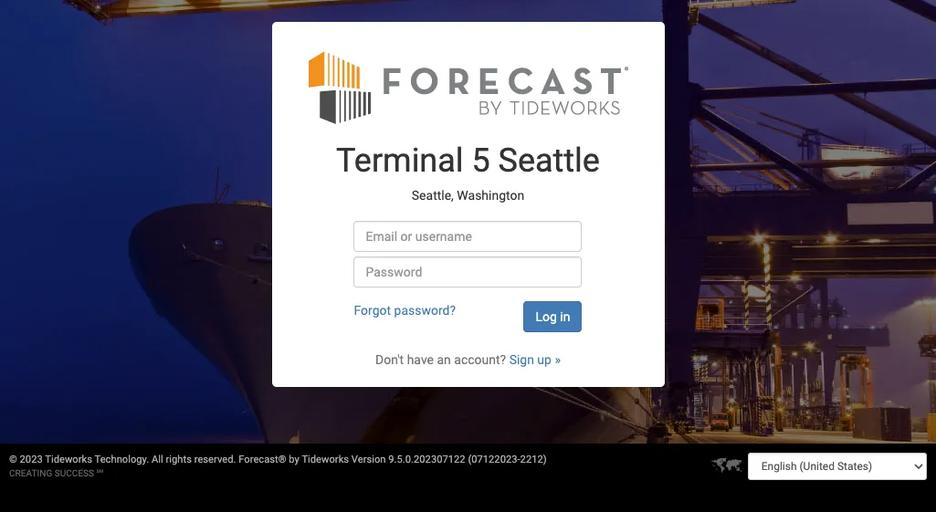 Task type: vqa. For each thing, say whether or not it's contained in the screenshot.
rights
yes



Task type: locate. For each thing, give the bounding box(es) containing it.
forecast® by tideworks image
[[308, 50, 628, 126]]

washington
[[457, 188, 525, 203]]

rights
[[166, 454, 192, 466]]

forgot
[[354, 304, 391, 318]]

tideworks right by
[[302, 454, 349, 466]]

an
[[437, 353, 451, 368]]

»
[[555, 353, 561, 368]]

1 tideworks from the left
[[45, 454, 92, 466]]

tideworks
[[45, 454, 92, 466], [302, 454, 349, 466]]

sign up » link
[[509, 353, 561, 368]]

0 horizontal spatial tideworks
[[45, 454, 92, 466]]

all
[[152, 454, 163, 466]]

2023
[[20, 454, 43, 466]]

(07122023-
[[468, 454, 520, 466]]

in
[[560, 310, 571, 325]]

2 tideworks from the left
[[302, 454, 349, 466]]

log in button
[[524, 302, 582, 333]]

seattle,
[[412, 188, 454, 203]]

Password password field
[[354, 257, 582, 288]]

reserved.
[[194, 454, 236, 466]]

don't have an account? sign up »
[[376, 353, 561, 368]]

℠
[[96, 469, 103, 479]]

tideworks up success
[[45, 454, 92, 466]]

1 horizontal spatial tideworks
[[302, 454, 349, 466]]



Task type: describe. For each thing, give the bounding box(es) containing it.
have
[[407, 353, 434, 368]]

log
[[536, 310, 557, 325]]

don't
[[376, 353, 404, 368]]

account?
[[454, 353, 506, 368]]

version
[[352, 454, 386, 466]]

password?
[[394, 304, 456, 318]]

sign
[[509, 353, 534, 368]]

forgot password? link
[[354, 304, 456, 318]]

©
[[9, 454, 17, 466]]

up
[[538, 353, 552, 368]]

9.5.0.202307122
[[389, 454, 466, 466]]

5
[[472, 142, 490, 180]]

success
[[55, 469, 94, 479]]

technology.
[[95, 454, 149, 466]]

terminal 5 seattle seattle, washington
[[336, 142, 600, 203]]

2212)
[[520, 454, 547, 466]]

© 2023 tideworks technology. all rights reserved. forecast® by tideworks version 9.5.0.202307122 (07122023-2212) creating success ℠
[[9, 454, 547, 479]]

Email or username text field
[[354, 221, 582, 253]]

seattle
[[498, 142, 600, 180]]

creating
[[9, 469, 52, 479]]

terminal
[[336, 142, 464, 180]]

forecast®
[[239, 454, 286, 466]]

by
[[289, 454, 300, 466]]

forgot password? log in
[[354, 304, 571, 325]]



